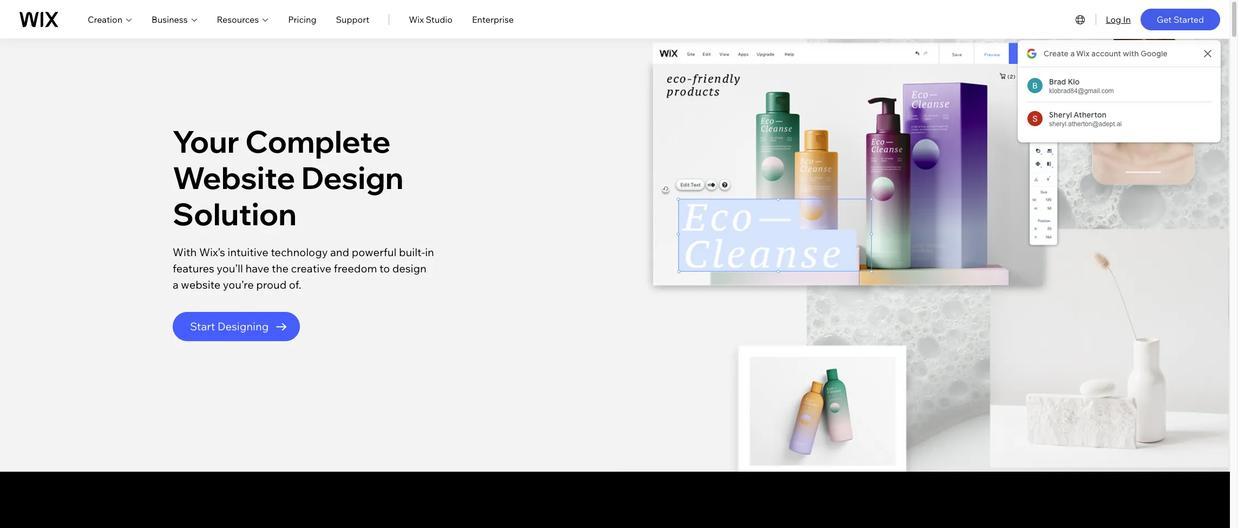Task type: locate. For each thing, give the bounding box(es) containing it.
start designing
[[190, 319, 269, 333]]

business button
[[152, 13, 197, 26]]

support
[[336, 14, 369, 25]]

resources button
[[217, 13, 269, 26]]

to
[[380, 261, 390, 275]]

have
[[246, 261, 269, 275]]

log
[[1106, 14, 1122, 25]]

technology
[[271, 245, 328, 259]]

get started
[[1157, 14, 1204, 25]]

log in
[[1106, 14, 1131, 25]]

creation button
[[88, 13, 132, 26]]

wix
[[409, 14, 424, 25]]

business
[[152, 14, 188, 25]]

enterprise link
[[472, 13, 514, 26]]

you'll
[[217, 261, 243, 275]]

the
[[272, 261, 289, 275]]

you're
[[223, 278, 254, 291]]

log in link
[[1106, 13, 1131, 26]]

with wix's intuitive technology and powerful built-in features you'll have the creative freedom to design a website you're proud of.
[[173, 245, 434, 291]]

a
[[173, 278, 179, 291]]

of.
[[289, 278, 301, 291]]

creative
[[291, 261, 331, 275]]

features
[[173, 261, 214, 275]]

wix's
[[199, 245, 225, 259]]

solution
[[173, 195, 297, 233]]

complete
[[245, 122, 391, 160]]

your
[[173, 122, 239, 160]]



Task type: describe. For each thing, give the bounding box(es) containing it.
resources
[[217, 14, 259, 25]]

start designing link
[[173, 312, 300, 341]]

design
[[301, 159, 404, 197]]

and
[[330, 245, 349, 259]]

support link
[[336, 13, 369, 26]]

in
[[1124, 14, 1131, 25]]

website
[[173, 159, 295, 197]]

your complete website design solution
[[173, 122, 404, 233]]

wix studio link
[[409, 13, 453, 26]]

studio
[[426, 14, 453, 25]]

designing
[[218, 319, 269, 333]]

built-
[[399, 245, 425, 259]]

design
[[392, 261, 427, 275]]

started
[[1174, 14, 1204, 25]]

intuitive
[[228, 245, 268, 259]]

language selector, english selected image
[[1074, 13, 1087, 26]]

get started link
[[1141, 8, 1221, 30]]

get
[[1157, 14, 1172, 25]]

pricing link
[[288, 13, 317, 26]]

proud
[[256, 278, 287, 291]]

creation
[[88, 14, 122, 25]]

beauty and skin care brand website showcasing the website in the making using the wix editor. other components include the website's blog post, the mobile view of the website and a photo of a soap bar and flower vase. image
[[615, 39, 1230, 472]]

with
[[173, 245, 197, 259]]

powerful
[[352, 245, 397, 259]]

pricing
[[288, 14, 317, 25]]

start
[[190, 319, 215, 333]]

in
[[425, 245, 434, 259]]

freedom
[[334, 261, 377, 275]]

wix studio
[[409, 14, 453, 25]]

website
[[181, 278, 221, 291]]

enterprise
[[472, 14, 514, 25]]



Task type: vqa. For each thing, say whether or not it's contained in the screenshot.
6 lessons | 29m
no



